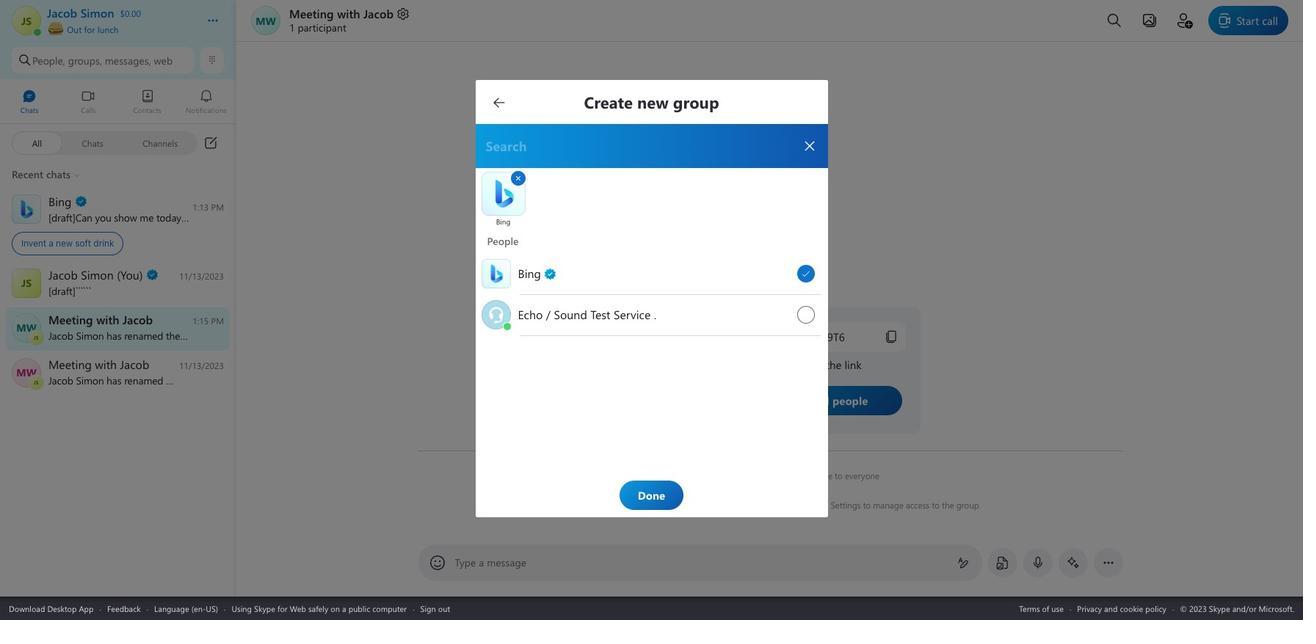 Task type: vqa. For each thing, say whether or not it's contained in the screenshot.
You Are Signed In As
no



Task type: locate. For each thing, give the bounding box(es) containing it.
groups,
[[68, 53, 102, 67]]

meeting with jacob
[[289, 6, 394, 21]]

[draft]`````` button
[[0, 263, 236, 306]]

jacob simon has made the chat history visible to everyone
[[661, 470, 880, 482]]

0 horizontal spatial for
[[84, 24, 95, 35]]

privacy and cookie policy link
[[1078, 603, 1167, 614]]

on right safely
[[331, 603, 340, 614]]

language
[[154, 603, 189, 614]]

download desktop app
[[9, 603, 94, 614]]

bing button
[[518, 266, 790, 282]]

all
[[32, 137, 42, 149]]

computer
[[373, 603, 407, 614]]

chat
[[763, 470, 779, 482]]

us)
[[206, 603, 218, 614]]

type
[[455, 556, 476, 570]]

on right topics
[[276, 210, 288, 224]]

go
[[782, 499, 793, 511]]

1 horizontal spatial for
[[278, 603, 288, 614]]

policy
[[1146, 603, 1167, 614]]

to right access
[[932, 499, 940, 511]]

the
[[749, 470, 761, 482], [942, 499, 954, 511]]

for left web
[[278, 603, 288, 614]]

using
[[232, 603, 252, 614]]

[draft]``````
[[48, 284, 91, 298]]

public
[[349, 603, 370, 614]]

the left group.
[[942, 499, 954, 511]]

today's
[[156, 210, 187, 224]]

made
[[725, 470, 747, 482]]

sound
[[554, 307, 588, 322]]

settings
[[831, 499, 861, 511]]

this
[[669, 499, 683, 511]]

joining
[[641, 499, 667, 511]]

jacob left simon
[[661, 470, 682, 482]]

sign out link
[[421, 603, 450, 614]]

0 horizontal spatial on
[[276, 210, 288, 224]]

meeting
[[289, 6, 334, 21]]

to
[[835, 470, 843, 482], [795, 499, 803, 511], [863, 499, 871, 511], [932, 499, 940, 511]]

a right type
[[479, 556, 484, 570]]

safely
[[308, 603, 329, 614]]

language (en-us)
[[154, 603, 218, 614]]

on
[[276, 210, 288, 224], [331, 603, 340, 614]]

1 horizontal spatial jacob
[[661, 470, 682, 482]]

the left chat
[[749, 470, 761, 482]]

enabled
[[609, 499, 639, 511]]

enabled joining this conversation using a link. go to group settings to manage access to the group.
[[607, 499, 981, 511]]

web
[[154, 53, 173, 67]]

a
[[49, 238, 53, 249], [758, 499, 762, 511], [479, 556, 484, 570], [342, 603, 346, 614]]

a left public
[[342, 603, 346, 614]]

history
[[782, 470, 807, 482]]

0 vertical spatial the
[[749, 470, 761, 482]]

channels
[[143, 137, 178, 149]]

new
[[56, 238, 73, 249]]

echo
[[518, 307, 543, 322]]

.
[[654, 307, 657, 322]]

and
[[1105, 603, 1118, 614]]

Search text field
[[484, 136, 790, 155]]

you
[[95, 210, 111, 224]]

sign
[[421, 603, 436, 614]]

1 horizontal spatial the
[[942, 499, 954, 511]]

test
[[591, 307, 611, 322]]

conversation
[[685, 499, 733, 511]]

out
[[438, 603, 450, 614]]

meeting with jacob button
[[289, 6, 411, 21]]

everyone
[[845, 470, 880, 482]]

[draft]can
[[48, 210, 92, 224]]

privacy and cookie policy
[[1078, 603, 1167, 614]]

1 horizontal spatial on
[[331, 603, 340, 614]]

0 horizontal spatial jacob
[[364, 6, 394, 21]]

1 vertical spatial for
[[278, 603, 288, 614]]

cookie
[[1120, 603, 1144, 614]]

me
[[140, 210, 154, 224]]

group.
[[956, 499, 981, 511]]

invent a new soft drink
[[21, 238, 114, 249]]

skype
[[254, 603, 275, 614]]

0 vertical spatial for
[[84, 24, 95, 35]]

drink
[[94, 238, 114, 249]]

with
[[337, 6, 360, 21]]

0 vertical spatial jacob
[[364, 6, 394, 21]]

out for lunch
[[65, 24, 119, 35]]

for
[[84, 24, 95, 35], [278, 603, 288, 614]]

a left link.
[[758, 499, 762, 511]]

jacob right with
[[364, 6, 394, 21]]

link.
[[764, 499, 779, 511]]

tab list
[[0, 83, 236, 123]]

terms of use link
[[1020, 603, 1064, 614]]

web
[[290, 603, 306, 614]]

for right the out
[[84, 24, 95, 35]]



Task type: describe. For each thing, give the bounding box(es) containing it.
1 vertical spatial jacob
[[661, 470, 682, 482]]

using skype for web safely on a public computer
[[232, 603, 407, 614]]

of
[[1043, 603, 1050, 614]]

a left new
[[49, 238, 53, 249]]

language (en-us) link
[[154, 603, 218, 614]]

echo / sound test service .
[[518, 307, 657, 322]]

for inside button
[[84, 24, 95, 35]]

desktop
[[47, 603, 77, 614]]

has
[[710, 470, 723, 482]]

Type a message text field
[[456, 556, 946, 571]]

twitter?
[[291, 210, 325, 224]]

visible
[[809, 470, 833, 482]]

0 vertical spatial on
[[276, 210, 288, 224]]

people, groups, messages, web button
[[12, 47, 195, 73]]

show
[[114, 210, 137, 224]]

terms of use
[[1020, 603, 1064, 614]]

1 vertical spatial the
[[942, 499, 954, 511]]

simon
[[684, 470, 708, 482]]

[draft]can you show me today's top trending topics on twitter?
[[48, 210, 325, 224]]

1 vertical spatial on
[[331, 603, 340, 614]]

/
[[546, 307, 551, 322]]

top
[[190, 210, 205, 224]]

people, groups, messages, web
[[32, 53, 173, 67]]

topics
[[248, 210, 274, 224]]

sign out
[[421, 603, 450, 614]]

to right go
[[795, 499, 803, 511]]

echo / sound test service . button
[[518, 307, 790, 323]]

out for lunch button
[[47, 21, 192, 35]]

lunch
[[97, 24, 119, 35]]

today heading
[[418, 434, 1123, 461]]

feedback link
[[107, 603, 141, 614]]

download desktop app link
[[9, 603, 94, 614]]

service
[[614, 307, 651, 322]]

invent
[[21, 238, 46, 249]]

to right settings
[[863, 499, 871, 511]]

soft
[[75, 238, 91, 249]]

group
[[805, 499, 828, 511]]

messages,
[[105, 53, 151, 67]]

download
[[9, 603, 45, 614]]

chats
[[82, 137, 104, 149]]

0 horizontal spatial the
[[749, 470, 761, 482]]

people,
[[32, 53, 65, 67]]

to right visible
[[835, 470, 843, 482]]

people group
[[476, 230, 828, 336]]

use
[[1052, 603, 1064, 614]]

(en-
[[191, 603, 206, 614]]

manage
[[873, 499, 904, 511]]

app
[[79, 603, 94, 614]]

terms
[[1020, 603, 1041, 614]]

privacy
[[1078, 603, 1103, 614]]

trending
[[208, 210, 245, 224]]

using
[[735, 499, 755, 511]]

access
[[906, 499, 930, 511]]

type a message
[[455, 556, 527, 570]]

message
[[487, 556, 527, 570]]

using skype for web safely on a public computer link
[[232, 603, 407, 614]]

out
[[67, 24, 82, 35]]

bing
[[518, 266, 541, 281]]

feedback
[[107, 603, 141, 614]]



